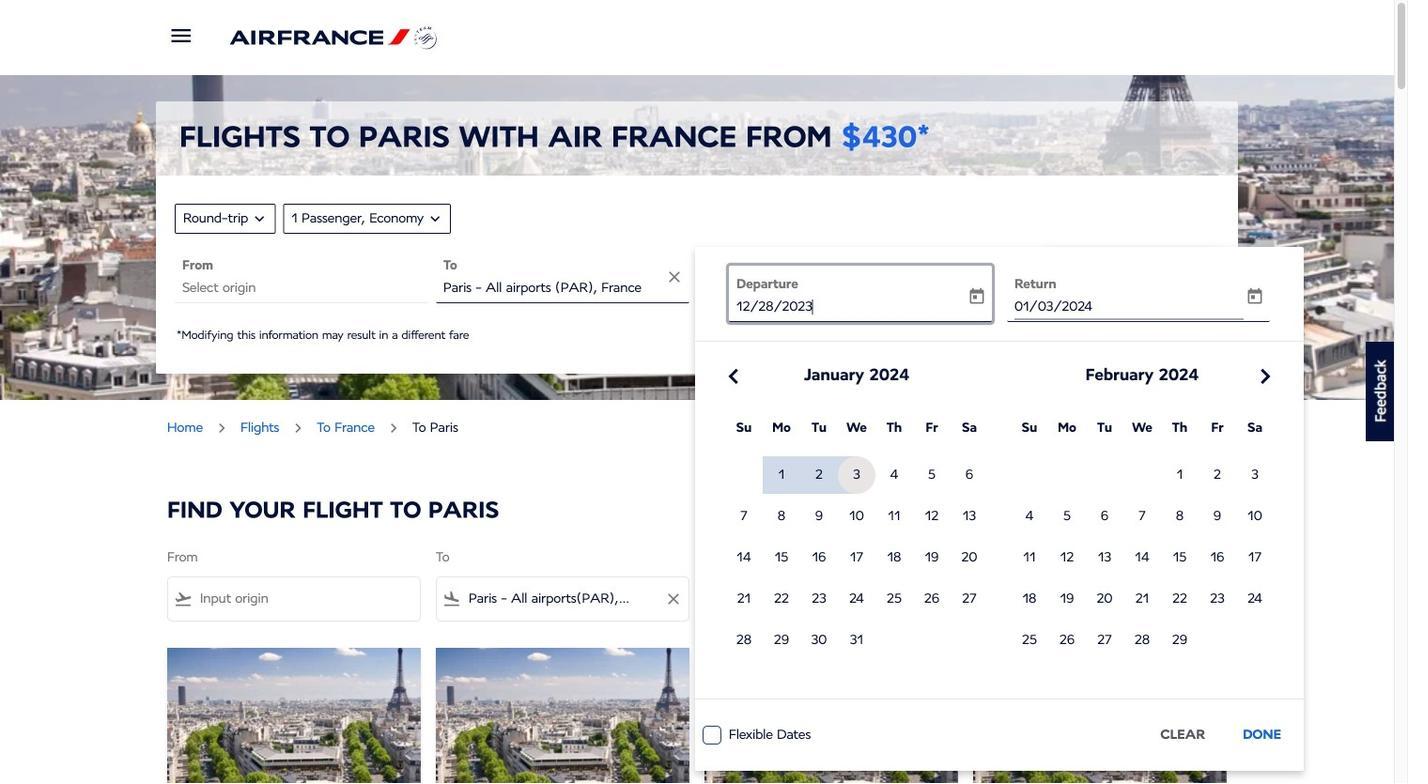 Task type: vqa. For each thing, say whether or not it's contained in the screenshot.
1st column header from the right
yes



Task type: locate. For each thing, give the bounding box(es) containing it.
january 2024 grid
[[725, 365, 988, 662]]

column header
[[725, 417, 763, 440], [763, 417, 801, 440], [801, 417, 838, 440], [838, 417, 876, 440], [876, 417, 913, 440], [913, 417, 951, 440], [951, 417, 988, 440], [1011, 417, 1049, 440], [1049, 417, 1086, 440], [1086, 417, 1124, 440], [1124, 417, 1161, 440], [1161, 417, 1199, 440], [1199, 417, 1236, 440], [1236, 417, 1274, 440]]

main content
[[0, 75, 1394, 784]]

Input destination field
[[469, 588, 630, 611]]

11 column header from the left
[[1124, 417, 1161, 440]]

1 column header from the left
[[725, 417, 763, 440]]

Input origin field
[[200, 588, 412, 611]]

air france image
[[216, 17, 451, 59]]

10 column header from the left
[[1086, 417, 1124, 440]]

fc-booking-origin-aria-label text field
[[182, 277, 421, 300]]

12 column header from the left
[[1161, 417, 1199, 440]]

INPUT MAX BUDGET text field
[[732, 592, 946, 607]]

3 column header from the left
[[801, 417, 838, 440]]

row
[[725, 387, 988, 440], [1011, 387, 1274, 440], [725, 440, 988, 662], [1011, 440, 1274, 662]]

5 column header from the left
[[876, 417, 913, 440]]



Task type: describe. For each thing, give the bounding box(es) containing it.
february 2024 grid
[[1011, 365, 1274, 662]]

8 column header from the left
[[1011, 417, 1049, 440]]

2 column header from the left
[[763, 417, 801, 440]]

13 column header from the left
[[1199, 417, 1236, 440]]

fc-booking-destination-aria-label text field
[[443, 277, 663, 300]]

7 column header from the left
[[951, 417, 988, 440]]

fc-booking-departure-date-input-aria-label text field
[[737, 296, 966, 319]]

9 column header from the left
[[1049, 417, 1086, 440]]

fc-booking-return-date-input-aria-label text field
[[1015, 296, 1244, 319]]

4 column header from the left
[[838, 417, 876, 440]]

6 column header from the left
[[913, 417, 951, 440]]

14 column header from the left
[[1236, 417, 1274, 440]]



